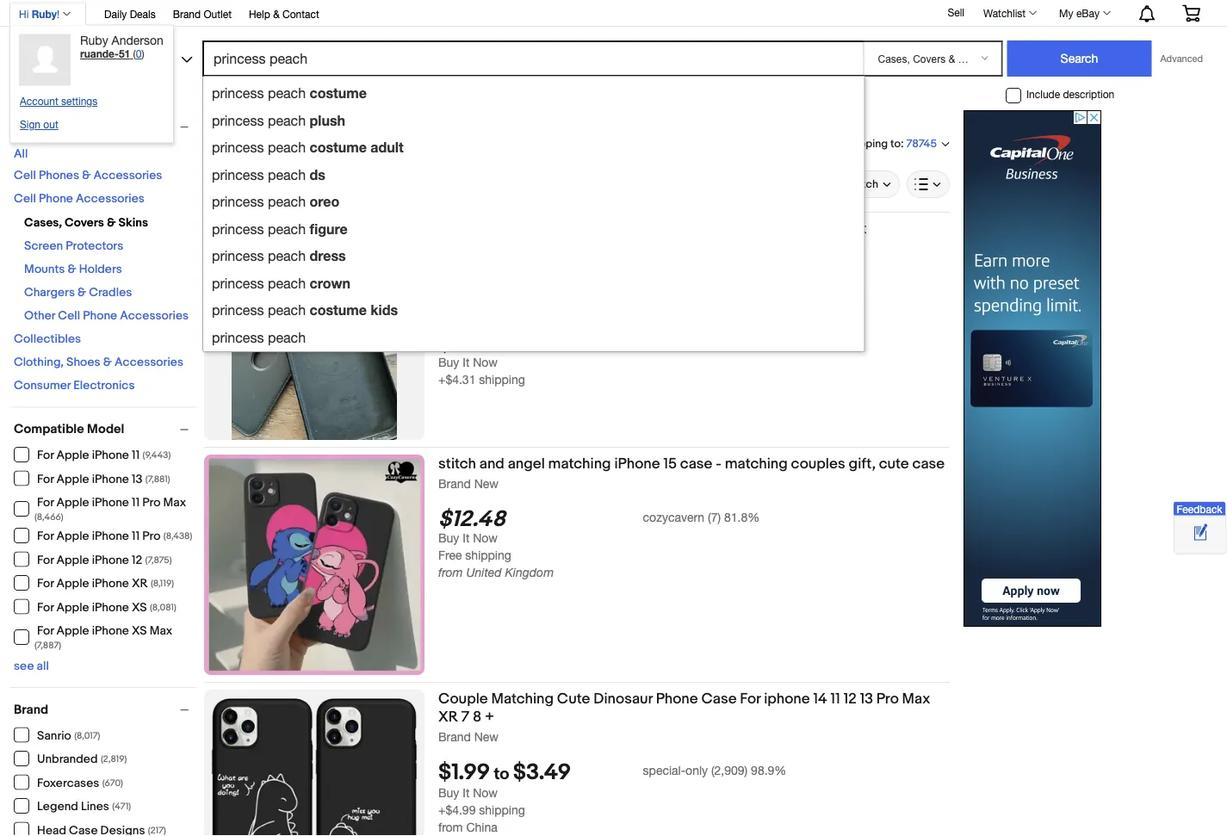 Task type: describe. For each thing, give the bounding box(es) containing it.
other cell phone accessories link
[[24, 309, 189, 324]]

apple for for apple iphone 12
[[57, 553, 89, 568]]

screen protectors link
[[24, 239, 123, 254]]

stitch and angel matching iphone 15 case - matching couples gift, cute case heading
[[439, 455, 945, 473]]

account
[[20, 95, 58, 107]]

foxercases (670)
[[37, 776, 123, 791]]

advanced link
[[1152, 41, 1212, 76]]

advanced
[[1161, 53, 1204, 64]]

matching right -
[[725, 455, 788, 473]]

brand inside couple matching cute dinosaur phone case for iphone 14 11 12 13 pro max xr 7 8 + brand new
[[439, 730, 471, 744]]

cell for cell phones & accessories
[[14, 168, 36, 183]]

cell phone accessories link
[[14, 192, 145, 206]]

0
[[136, 48, 142, 60]]

(8,119)
[[151, 579, 174, 590]]

watchlist
[[984, 7, 1026, 19]]

none submit inside banner
[[1008, 40, 1152, 77]]

model
[[87, 422, 124, 437]]

for for for apple iphone 11 pro
[[37, 530, 54, 544]]

cell phones & accessories link
[[14, 168, 162, 183]]

14 inside couple matching cute dinosaur phone case for iphone 14 11 12 13 pro max xr 7 8 + brand new
[[814, 690, 828, 708]]

couples
[[791, 455, 846, 473]]

princess peach crown
[[212, 275, 351, 291]]

shoes
[[66, 355, 101, 370]]

feedback
[[1177, 504, 1223, 516]]

11 for for apple iphone 11
[[132, 449, 140, 463]]

accessories inside 'collectibles clothing, shoes & accessories consumer electronics'
[[115, 355, 183, 370]]

protectors
[[66, 239, 123, 254]]

related: matching couple phone cases
[[204, 89, 394, 101]]

matching right angel
[[549, 455, 611, 473]]

sanrio
[[37, 729, 71, 744]]

collectibles clothing, shoes & accessories consumer electronics
[[14, 332, 183, 393]]

All selected text field
[[219, 177, 232, 192]]

cell phones & accessories
[[14, 168, 162, 183]]

0 horizontal spatial iphone
[[350, 134, 390, 150]]

united
[[467, 566, 502, 580]]

it right ds on the left of page
[[347, 178, 354, 191]]

angel
[[508, 455, 545, 473]]

banner containing costume
[[9, 0, 1214, 352]]

daily deals
[[104, 8, 156, 20]]

0 vertical spatial 13
[[132, 472, 143, 487]]

category button
[[14, 119, 196, 134]]

sign out link
[[20, 118, 58, 131]]

!
[[57, 8, 60, 20]]

cute
[[880, 455, 910, 473]]

it inside $22.90 buy it now +$4.31 shipping
[[463, 355, 470, 369]]

cozycavern (7) 81.8% buy it now free shipping from united kingdom
[[439, 510, 760, 580]]

deals
[[130, 8, 156, 20]]

all
[[37, 659, 49, 674]]

ruby anderson ruande-51 ( 0 )
[[80, 33, 163, 60]]

stitch and angel matching iphone 15 case - matching couples gift, cute case brand new
[[439, 455, 945, 491]]

now down "adult"
[[357, 178, 379, 191]]

listing options selector. list view selected. image
[[915, 178, 943, 191]]

mounts
[[24, 262, 65, 277]]

iphone for for apple iphone 11 pro
[[92, 530, 129, 544]]

princess for dress
[[212, 248, 264, 264]]

(2,819)
[[101, 754, 127, 766]]

peach for oreo
[[268, 194, 306, 210]]

costume for costume adult
[[310, 139, 367, 156]]

sign
[[20, 118, 40, 131]]

and
[[666, 220, 694, 238]]

collectibles link
[[14, 332, 81, 347]]

& left skins
[[107, 216, 116, 231]]

related:
[[204, 89, 243, 101]]

for apple iphone xs max (7,887)
[[34, 624, 172, 651]]

(7,875)
[[145, 555, 172, 566]]

iphone for for apple iphone 12
[[92, 553, 129, 568]]

princess peach dress
[[212, 248, 346, 264]]

covers
[[65, 216, 104, 231]]

max inside for apple iphone xs max (7,887)
[[150, 624, 172, 639]]

shop
[[127, 45, 155, 59]]

for apple iphone 12 (7,875)
[[37, 553, 172, 568]]

0 horizontal spatial xr
[[132, 577, 148, 592]]

now inside cozycavern (7) 81.8% buy it now free shipping from united kingdom
[[473, 531, 498, 546]]

iphone for for apple iphone 11
[[92, 449, 129, 463]]

princess peach costume kids
[[212, 302, 398, 318]]

it inside special-only (2,909) 98.9% buy it now +$4.99 shipping from china
[[463, 786, 470, 800]]

1 horizontal spatial case
[[681, 455, 713, 473]]

couple matching cute dinosaur phone case for iphone 14 11 12 13 pro max xr 7 8 + link
[[439, 690, 950, 729]]

mounts & holders link
[[24, 262, 122, 277]]

brand inside stitch and angel matching iphone 15 case - matching couples gift, cute case brand new
[[439, 477, 471, 491]]

account navigation
[[9, 0, 1214, 143]]

phones
[[39, 168, 79, 183]]

shipping to : 78745
[[844, 137, 938, 151]]

apple for for apple iphone xs max
[[57, 624, 89, 639]]

brand button
[[14, 702, 196, 718]]

0 horizontal spatial all
[[14, 147, 28, 162]]

7
[[462, 708, 470, 726]]

peach for ds
[[268, 167, 306, 183]]

now inside special-only (2,909) 98.9% buy it now +$4.99 shipping from china
[[473, 786, 498, 800]]

0 horizontal spatial all link
[[14, 147, 28, 162]]

brand up sanrio
[[14, 702, 48, 718]]

sanrio (8,017)
[[37, 729, 100, 744]]

princess for costume
[[212, 85, 264, 101]]

include
[[1027, 88, 1061, 100]]

(8,466)
[[34, 512, 63, 523]]

stitch
[[439, 455, 477, 473]]

cell for cell phone accessories
[[14, 192, 36, 206]]

special-
[[643, 764, 686, 778]]

daily
[[104, 8, 127, 20]]

by
[[159, 45, 172, 59]]

apple for for apple iphone xs
[[57, 601, 89, 615]]

apple iphone 14 pro case (green) and matching magsafe wallet image
[[232, 220, 397, 440]]

(670)
[[102, 778, 123, 789]]

ds
[[310, 166, 326, 183]]

dinosaur
[[594, 690, 653, 708]]

now inside $22.90 buy it now +$4.31 shipping
[[473, 355, 498, 369]]

include description
[[1027, 88, 1115, 100]]

compatible model button
[[14, 422, 196, 437]]

:
[[901, 137, 904, 150]]

13 inside couple matching cute dinosaur phone case for iphone 14 11 12 13 pro max xr 7 8 + brand new
[[861, 690, 874, 708]]

outlet
[[204, 8, 232, 20]]

784
[[204, 134, 228, 150]]

0 vertical spatial ruby
[[32, 8, 57, 20]]

chargers
[[24, 286, 75, 300]]

accessories up skins
[[93, 168, 162, 183]]

(green)
[[613, 220, 663, 238]]

new inside stitch and angel matching iphone 15 case - matching couples gift, cute case brand new
[[475, 477, 499, 491]]

sort:
[[795, 178, 820, 191]]

10 princess from the top
[[212, 330, 264, 346]]

98.9%
[[751, 764, 787, 778]]

0 horizontal spatial phone
[[39, 192, 73, 206]]

princess for costume adult
[[212, 140, 264, 156]]

11 for for apple iphone 11 pro
[[132, 530, 140, 544]]

0 link
[[136, 48, 142, 60]]

case inside couple matching cute dinosaur phone case for iphone 14 11 12 13 pro max xr 7 8 + brand new
[[702, 690, 737, 708]]

apple for for apple iphone xr
[[57, 577, 89, 592]]

(7,881)
[[145, 474, 170, 485]]

help
[[249, 8, 270, 20]]

peach for plush
[[268, 112, 306, 128]]

holders
[[79, 262, 122, 277]]

buy inside $22.90 buy it now +$4.31 shipping
[[439, 355, 460, 369]]

for apple iphone 11 pro (8,438)
[[37, 530, 192, 544]]

& down screen protectors link
[[68, 262, 76, 277]]

category
[[14, 119, 70, 134]]

sort: best match
[[795, 178, 879, 191]]

it inside cozycavern (7) 81.8% buy it now free shipping from united kingdom
[[463, 531, 470, 546]]

out
[[43, 118, 58, 131]]

princess peach figure
[[212, 221, 348, 237]]

daily deals link
[[104, 5, 156, 24]]

princess peach plush
[[212, 112, 346, 128]]

unbranded
[[37, 753, 98, 767]]

matching inside couple matching cute dinosaur phone case for iphone 14 11 12 13 pro max xr 7 8 + brand new
[[492, 690, 554, 708]]

51
[[119, 48, 130, 60]]

auction link
[[249, 174, 309, 195]]

phone inside cases, covers & skins screen protectors mounts & holders chargers & cradles other cell phone accessories
[[83, 309, 117, 324]]

cases
[[365, 89, 394, 101]]

skins
[[119, 216, 148, 231]]

all inside main content
[[219, 178, 232, 191]]

advertisement region
[[964, 110, 1102, 627]]

matching up princess peach plush
[[251, 89, 294, 101]]

watchlist link
[[975, 3, 1045, 23]]

peach for crown
[[268, 275, 306, 291]]



Task type: vqa. For each thing, say whether or not it's contained in the screenshot.
'12' in 'COUPLE MATCHING CUTE DINOSAUR PHONE CASE FOR IPHONE 14 11 12 13 PRO MAX XR 7 8 + BRAND NEW'
yes



Task type: locate. For each thing, give the bounding box(es) containing it.
help & contact
[[249, 8, 319, 20]]

2 from from the top
[[439, 820, 463, 835]]

2 new from the top
[[475, 730, 499, 744]]

description
[[1064, 88, 1115, 100]]

list box containing costume
[[202, 76, 866, 352]]

phone right dinosaur
[[656, 690, 699, 708]]

account settings
[[20, 95, 98, 107]]

0 horizontal spatial to
[[494, 765, 510, 785]]

12 inside couple matching cute dinosaur phone case for iphone 14 11 12 13 pro max xr 7 8 + brand new
[[844, 690, 857, 708]]

+
[[485, 708, 495, 726]]

iphone for for apple iphone 11 pro max
[[92, 495, 129, 510]]

5 princess from the top
[[212, 194, 264, 210]]

costume down crown on the top left of page
[[310, 302, 367, 318]]

all down 784
[[219, 178, 232, 191]]

0 vertical spatial xs
[[132, 601, 147, 615]]

list box inside banner
[[202, 76, 866, 352]]

2 vertical spatial costume
[[310, 302, 367, 318]]

apple inside for apple iphone 11 pro max (8,466)
[[57, 495, 89, 510]]

8 princess from the top
[[212, 275, 264, 291]]

and
[[480, 455, 505, 473]]

all link down 784
[[209, 174, 242, 195]]

for inside for apple iphone 11 pro max (8,466)
[[37, 495, 54, 510]]

2 princess from the top
[[212, 112, 264, 128]]

all link inside main content
[[209, 174, 242, 195]]

peach inside princess peach oreo
[[268, 194, 306, 210]]

from
[[439, 566, 463, 580], [439, 820, 463, 835]]

apple for for apple iphone 11 pro max
[[57, 495, 89, 510]]

(7,887)
[[34, 640, 61, 651]]

0 vertical spatial phone
[[39, 192, 73, 206]]

1 vertical spatial shipping
[[466, 549, 512, 563]]

1 vertical spatial max
[[150, 624, 172, 639]]

1 vertical spatial from
[[439, 820, 463, 835]]

princess inside the princess peach figure
[[212, 221, 264, 237]]

0 vertical spatial 12
[[132, 553, 142, 568]]

7 princess from the top
[[212, 248, 264, 264]]

princess inside princess peach costume
[[212, 85, 264, 101]]

6 princess from the top
[[212, 221, 264, 237]]

to for $1.99
[[494, 765, 510, 785]]

0 horizontal spatial matching
[[492, 690, 554, 708]]

1 xs from the top
[[132, 601, 147, 615]]

& up cell phone accessories
[[82, 168, 91, 183]]

11 inside for apple iphone 11 pro max (8,466)
[[132, 495, 140, 510]]

results
[[230, 134, 270, 150]]

apple for for apple iphone 11 pro
[[57, 530, 89, 544]]

princess
[[212, 85, 264, 101], [212, 112, 264, 128], [212, 140, 264, 156], [212, 167, 264, 183], [212, 194, 264, 210], [212, 221, 264, 237], [212, 248, 264, 264], [212, 275, 264, 291], [212, 302, 264, 318], [212, 330, 264, 346]]

brand down stitch
[[439, 477, 471, 491]]

xs left (8,081)
[[132, 601, 147, 615]]

iphone for for apple iphone xs
[[92, 601, 129, 615]]

1 horizontal spatial xr
[[439, 708, 458, 726]]

new down and in the bottom left of the page
[[475, 477, 499, 491]]

peach up princess peach plush
[[268, 85, 306, 101]]

$22.90 buy it now +$4.31 shipping
[[439, 331, 525, 387]]

2 vertical spatial cell
[[58, 309, 80, 324]]

all down sign
[[14, 147, 28, 162]]

iphone up 98.9%
[[764, 690, 811, 708]]

from inside cozycavern (7) 81.8% buy it now free shipping from united kingdom
[[439, 566, 463, 580]]

peach up princess peach oreo
[[268, 167, 306, 183]]

3 costume from the top
[[310, 302, 367, 318]]

phone
[[39, 192, 73, 206], [83, 309, 117, 324], [656, 690, 699, 708]]

apple
[[439, 220, 479, 238], [57, 449, 89, 463], [57, 472, 89, 487], [57, 495, 89, 510], [57, 530, 89, 544], [57, 553, 89, 568], [57, 577, 89, 592], [57, 601, 89, 615], [57, 624, 89, 639]]

princess for ds
[[212, 167, 264, 183]]

new inside couple matching cute dinosaur phone case for iphone 14 11 12 13 pro max xr 7 8 + brand new
[[475, 730, 499, 744]]

0 vertical spatial max
[[163, 495, 186, 510]]

now up +$4.31
[[473, 355, 498, 369]]

apple iphone 14 pro case (green) and matching magsafe wallet
[[439, 220, 867, 238]]

phone inside couple matching cute dinosaur phone case for iphone 14 11 12 13 pro max xr 7 8 + brand new
[[656, 690, 699, 708]]

peach up princess peach crown
[[268, 248, 306, 264]]

new down +
[[475, 730, 499, 744]]

auction
[[260, 178, 299, 191]]

(
[[133, 48, 136, 60]]

5 peach from the top
[[268, 194, 306, 210]]

peach inside the princess peach figure
[[268, 221, 306, 237]]

for apple iphone 11 (9,443)
[[37, 449, 171, 463]]

for inside for apple iphone xs max (7,887)
[[37, 624, 54, 639]]

princess for plush
[[212, 112, 264, 128]]

max
[[163, 495, 186, 510], [150, 624, 172, 639], [903, 690, 931, 708]]

0 vertical spatial shipping
[[479, 372, 525, 387]]

peach inside princess peach costume adult
[[268, 140, 306, 156]]

couple matching cute dinosaur phone case for iphone 14 11 12 13 pro max xr 7 8 + image
[[204, 690, 425, 837]]

buy up "oreo"
[[327, 178, 345, 191]]

peach inside princess peach crown
[[268, 275, 306, 291]]

costume for costume kids
[[310, 302, 367, 318]]

1 horizontal spatial case
[[702, 690, 737, 708]]

princess peach costume adult
[[212, 139, 404, 156]]

couple matching cute dinosaur phone case for iphone 14 11 12 13 pro max xr 7 8 + heading
[[439, 690, 931, 726]]

apple for for apple iphone 13
[[57, 472, 89, 487]]

0 vertical spatial iphone
[[350, 134, 390, 150]]

now up united
[[473, 531, 498, 546]]

xs for max
[[132, 624, 147, 639]]

legend
[[37, 800, 78, 815]]

for for for apple iphone 13
[[37, 472, 54, 487]]

8 peach from the top
[[268, 275, 306, 291]]

case
[[574, 220, 609, 238], [702, 690, 737, 708]]

0 horizontal spatial case
[[574, 220, 609, 238]]

princess for oreo
[[212, 194, 264, 210]]

cell inside cases, covers & skins screen protectors mounts & holders chargers & cradles other cell phone accessories
[[58, 309, 80, 324]]

ruande-
[[80, 48, 119, 60]]

for inside couple matching cute dinosaur phone case for iphone 14 11 12 13 pro max xr 7 8 + brand new
[[741, 690, 761, 708]]

1 vertical spatial xs
[[132, 624, 147, 639]]

iphone up buy it now link
[[350, 134, 390, 150]]

all link
[[14, 147, 28, 162], [209, 174, 242, 195]]

kids
[[371, 302, 398, 318]]

case
[[393, 134, 422, 150], [681, 455, 713, 473], [913, 455, 945, 473]]

1 vertical spatial all link
[[209, 174, 242, 195]]

peach down princess peach dress
[[268, 275, 306, 291]]

chargers & cradles link
[[24, 286, 132, 300]]

1 vertical spatial new
[[475, 730, 499, 744]]

0 vertical spatial to
[[891, 137, 901, 150]]

matching inside apple iphone 14 pro case (green) and matching magsafe wallet link
[[697, 220, 759, 238]]

shop by category button
[[119, 38, 196, 75]]

buy inside cozycavern (7) 81.8% buy it now free shipping from united kingdom
[[439, 531, 460, 546]]

1 vertical spatial cell
[[14, 192, 36, 206]]

cell down chargers & cradles link on the left of page
[[58, 309, 80, 324]]

9 princess from the top
[[212, 302, 264, 318]]

0 vertical spatial 14
[[531, 220, 545, 238]]

couple
[[439, 690, 488, 708]]

-
[[716, 455, 722, 473]]

4 peach from the top
[[268, 167, 306, 183]]

2 peach from the top
[[268, 112, 306, 128]]

1 horizontal spatial 13
[[861, 690, 874, 708]]

clothing, shoes & accessories link
[[14, 355, 183, 370]]

max inside for apple iphone 11 pro max (8,466)
[[163, 495, 186, 510]]

to right $1.99
[[494, 765, 510, 785]]

wallet
[[825, 220, 867, 238]]

apple for for apple iphone 11
[[57, 449, 89, 463]]

xs for (8,081)
[[132, 601, 147, 615]]

0 vertical spatial case
[[574, 220, 609, 238]]

crown
[[310, 275, 351, 291]]

lines
[[81, 800, 109, 815]]

sign out
[[20, 118, 58, 131]]

14
[[531, 220, 545, 238], [814, 690, 828, 708]]

my
[[1060, 7, 1074, 19]]

1 vertical spatial iphone
[[764, 690, 811, 708]]

peach inside princess peach plush
[[268, 112, 306, 128]]

0 horizontal spatial 12
[[132, 553, 142, 568]]

from down +$4.99
[[439, 820, 463, 835]]

shipping inside $22.90 buy it now +$4.31 shipping
[[479, 372, 525, 387]]

2 horizontal spatial case
[[913, 455, 945, 473]]

plush
[[310, 112, 346, 128]]

couple matching cute dinosaur phone case for iphone 14 11 12 13 pro max xr 7 8 + brand new
[[439, 690, 931, 744]]

peach inside princess peach costume kids
[[268, 302, 306, 318]]

0 horizontal spatial 14
[[531, 220, 545, 238]]

it
[[347, 178, 354, 191], [463, 355, 470, 369], [463, 531, 470, 546], [463, 786, 470, 800]]

for for for apple iphone xs
[[37, 601, 54, 615]]

peach for dress
[[268, 248, 306, 264]]

peach inside princess peach ds
[[268, 167, 306, 183]]

compatible
[[14, 422, 84, 437]]

iphone inside stitch and angel matching iphone 15 case - matching couples gift, cute case brand new
[[615, 455, 661, 473]]

case left (green)
[[574, 220, 609, 238]]

free
[[439, 549, 462, 563]]

peach for figure
[[268, 221, 306, 237]]

0 vertical spatial new
[[475, 477, 499, 491]]

accessories up electronics
[[115, 355, 183, 370]]

buy it now link
[[316, 174, 389, 195]]

0 vertical spatial costume
[[310, 85, 367, 101]]

stitch and angel matching iphone 15 case - matching couples gift, cute case link
[[439, 455, 950, 476]]

list box
[[202, 76, 866, 352]]

all link down sign
[[14, 147, 28, 162]]

peach for costume
[[268, 85, 306, 101]]

it up +$4.99
[[463, 786, 470, 800]]

costume down the "plush" on the top left of the page
[[310, 139, 367, 156]]

to left 78745
[[891, 137, 901, 150]]

4 princess from the top
[[212, 167, 264, 183]]

brand outlet
[[173, 8, 232, 20]]

0 vertical spatial all link
[[14, 147, 28, 162]]

buy inside buy it now link
[[327, 178, 345, 191]]

phone down phones
[[39, 192, 73, 206]]

peach up princess peach dress
[[268, 221, 306, 237]]

apple iphone 14 pro case (green) and matching magsafe wallet heading
[[439, 220, 867, 238]]

for for for apple iphone 11
[[37, 449, 54, 463]]

banner
[[9, 0, 1214, 352]]

0 horizontal spatial ruby
[[32, 8, 57, 20]]

for for for apple iphone xs max
[[37, 624, 54, 639]]

pro inside couple matching cute dinosaur phone case for iphone 14 11 12 13 pro max xr 7 8 + brand new
[[877, 690, 899, 708]]

1 horizontal spatial all link
[[209, 174, 242, 195]]

your shopping cart image
[[1182, 5, 1202, 22]]

(8,438)
[[164, 531, 192, 542]]

None submit
[[1008, 40, 1152, 77]]

accessories
[[93, 168, 162, 183], [76, 192, 145, 206], [120, 309, 189, 324], [115, 355, 183, 370]]

kingdom
[[505, 566, 554, 580]]

matching down the "plush" on the top left of the page
[[292, 134, 347, 150]]

1 vertical spatial xr
[[439, 708, 458, 726]]

special-only (2,909) 98.9% buy it now +$4.99 shipping from china
[[439, 764, 787, 835]]

cell left phones
[[14, 168, 36, 183]]

& inside the 'help & contact' link
[[273, 8, 280, 20]]

ruby right hi
[[32, 8, 57, 20]]

2 vertical spatial max
[[903, 690, 931, 708]]

1 new from the top
[[475, 477, 499, 491]]

shipping up united
[[466, 549, 512, 563]]

0 vertical spatial matching
[[697, 220, 759, 238]]

1 peach from the top
[[268, 85, 306, 101]]

cases,
[[24, 216, 62, 231]]

case left -
[[681, 455, 713, 473]]

princess for costume kids
[[212, 302, 264, 318]]

2 costume from the top
[[310, 139, 367, 156]]

matching right 8 at the left
[[492, 690, 554, 708]]

2 vertical spatial shipping
[[479, 803, 525, 817]]

Search for anything text field
[[205, 42, 860, 75]]

1 vertical spatial all
[[219, 178, 232, 191]]

for for for apple iphone 12
[[37, 553, 54, 568]]

matching right and
[[697, 220, 759, 238]]

shipping right +$4.31
[[479, 372, 525, 387]]

hi ruby !
[[19, 8, 60, 20]]

11 inside couple matching cute dinosaur phone case for iphone 14 11 12 13 pro max xr 7 8 + brand new
[[831, 690, 841, 708]]

9 peach from the top
[[268, 302, 306, 318]]

1 vertical spatial 13
[[861, 690, 874, 708]]

ebay
[[1077, 7, 1100, 19]]

to for shipping to
[[891, 137, 901, 150]]

sort: best match button
[[787, 171, 900, 198]]

main content containing $22.90
[[204, 110, 950, 837]]

accessories down "cradles"
[[120, 309, 189, 324]]

shipping inside special-only (2,909) 98.9% buy it now +$4.99 shipping from china
[[479, 803, 525, 817]]

to inside $1.99 to $3.49
[[494, 765, 510, 785]]

1 vertical spatial costume
[[310, 139, 367, 156]]

& up electronics
[[103, 355, 112, 370]]

1 horizontal spatial iphone
[[764, 690, 811, 708]]

1 horizontal spatial phone
[[83, 309, 117, 324]]

phone down "cradles"
[[83, 309, 117, 324]]

settings
[[61, 95, 98, 107]]

peach down princess peach costume kids
[[268, 330, 306, 346]]

1 vertical spatial matching
[[492, 690, 554, 708]]

1 vertical spatial case
[[702, 690, 737, 708]]

apple inside for apple iphone xs max (7,887)
[[57, 624, 89, 639]]

0 horizontal spatial case
[[393, 134, 422, 150]]

gift,
[[849, 455, 876, 473]]

buy up free
[[439, 531, 460, 546]]

1 horizontal spatial ruby
[[80, 33, 108, 47]]

main content
[[204, 110, 950, 837]]

pro inside for apple iphone 11 pro max (8,466)
[[142, 495, 161, 510]]

0 vertical spatial xr
[[132, 577, 148, 592]]

iphone inside for apple iphone xs max (7,887)
[[92, 624, 129, 639]]

peach down princess peach crown
[[268, 302, 306, 318]]

iphone inside for apple iphone 11 pro max (8,466)
[[92, 495, 129, 510]]

from down free
[[439, 566, 463, 580]]

case down cases
[[393, 134, 422, 150]]

1 vertical spatial phone
[[83, 309, 117, 324]]

costume for costume
[[310, 85, 367, 101]]

peach up 'for'
[[268, 112, 306, 128]]

accessories inside cases, covers & skins screen protectors mounts & holders chargers & cradles other cell phone accessories
[[120, 309, 189, 324]]

brand down 7
[[439, 730, 471, 744]]

buy inside special-only (2,909) 98.9% buy it now +$4.99 shipping from china
[[439, 786, 460, 800]]

2 vertical spatial phone
[[656, 690, 699, 708]]

from inside special-only (2,909) 98.9% buy it now +$4.99 shipping from china
[[439, 820, 463, 835]]

0 vertical spatial from
[[439, 566, 463, 580]]

shipping up china
[[479, 803, 525, 817]]

& inside 'collectibles clothing, shoes & accessories consumer electronics'
[[103, 355, 112, 370]]

15
[[664, 455, 677, 473]]

contact
[[283, 8, 319, 20]]

12
[[132, 553, 142, 568], [844, 690, 857, 708]]

10 peach from the top
[[268, 330, 306, 346]]

ruby inside ruby anderson ruande-51 ( 0 )
[[80, 33, 108, 47]]

78745
[[907, 137, 938, 151]]

iphone for for apple iphone xr
[[92, 577, 129, 592]]

princess inside princess peach dress
[[212, 248, 264, 264]]

$1.99 to $3.49
[[439, 760, 571, 787]]

1 costume from the top
[[310, 85, 367, 101]]

princess inside princess peach ds
[[212, 167, 264, 183]]

electronics
[[73, 379, 135, 393]]

1 horizontal spatial 12
[[844, 690, 857, 708]]

shop by category
[[127, 45, 174, 71]]

case up (2,909)
[[702, 690, 737, 708]]

xr inside couple matching cute dinosaur phone case for iphone 14 11 12 13 pro max xr 7 8 + brand new
[[439, 708, 458, 726]]

princess inside princess peach costume adult
[[212, 140, 264, 156]]

1 horizontal spatial 14
[[814, 690, 828, 708]]

xr left (8,119)
[[132, 577, 148, 592]]

princess inside princess peach costume kids
[[212, 302, 264, 318]]

0 vertical spatial cell
[[14, 168, 36, 183]]

see all
[[14, 659, 49, 674]]

costume up the "plush" on the top left of the page
[[310, 85, 367, 101]]

it up united
[[463, 531, 470, 546]]

accessories down cell phones & accessories
[[76, 192, 145, 206]]

2 horizontal spatial phone
[[656, 690, 699, 708]]

shipping inside cozycavern (7) 81.8% buy it now free shipping from united kingdom
[[466, 549, 512, 563]]

& down mounts & holders link
[[78, 286, 86, 300]]

peach down auction
[[268, 194, 306, 210]]

2 xs from the top
[[132, 624, 147, 639]]

for apple iphone xr (8,119)
[[37, 577, 174, 592]]

xs inside for apple iphone xs max (7,887)
[[132, 624, 147, 639]]

profile picture - ruby image
[[19, 34, 71, 86]]

iphone inside couple matching cute dinosaur phone case for iphone 14 11 12 13 pro max xr 7 8 + brand new
[[764, 690, 811, 708]]

peach inside princess peach dress
[[268, 248, 306, 264]]

cell
[[14, 168, 36, 183], [14, 192, 36, 206], [58, 309, 80, 324]]

1 vertical spatial ruby
[[80, 33, 108, 47]]

it up +$4.31
[[463, 355, 470, 369]]

case inside apple iphone 14 pro case (green) and matching magsafe wallet link
[[574, 220, 609, 238]]

stitch and angel matching iphone 15 case - matching couples gift, cute case image
[[204, 455, 425, 676]]

princess inside princess peach plush
[[212, 112, 264, 128]]

for
[[37, 449, 54, 463], [37, 472, 54, 487], [37, 495, 54, 510], [37, 530, 54, 544], [37, 553, 54, 568], [37, 577, 54, 592], [37, 601, 54, 615], [37, 624, 54, 639], [741, 690, 761, 708]]

buy up +$4.99
[[439, 786, 460, 800]]

0 horizontal spatial 13
[[132, 472, 143, 487]]

brand left "outlet"
[[173, 8, 201, 20]]

for apple iphone 13 (7,881)
[[37, 472, 170, 487]]

for for for apple iphone xr
[[37, 577, 54, 592]]

0 vertical spatial all
[[14, 147, 28, 162]]

match
[[848, 178, 879, 191]]

1 vertical spatial 12
[[844, 690, 857, 708]]

& right the help
[[273, 8, 280, 20]]

brand inside account navigation
[[173, 8, 201, 20]]

peach for costume adult
[[268, 140, 306, 156]]

1 horizontal spatial all
[[219, 178, 232, 191]]

iphone
[[350, 134, 390, 150], [764, 690, 811, 708]]

iphone for for apple iphone xs max
[[92, 624, 129, 639]]

xr left 7
[[439, 708, 458, 726]]

11 for for apple iphone 11 pro max
[[132, 495, 140, 510]]

3 princess from the top
[[212, 140, 264, 156]]

xs down for apple iphone xs (8,081)
[[132, 624, 147, 639]]

peach inside princess peach costume
[[268, 85, 306, 101]]

7 peach from the top
[[268, 248, 306, 264]]

princess inside princess peach crown
[[212, 275, 264, 291]]

princess inside princess peach oreo
[[212, 194, 264, 210]]

apple inside main content
[[439, 220, 479, 238]]

ruby up ruande-
[[80, 33, 108, 47]]

ruande-51 link
[[80, 48, 133, 60]]

for for for apple iphone 11 pro max
[[37, 495, 54, 510]]

princess for figure
[[212, 221, 264, 237]]

1 vertical spatial to
[[494, 765, 510, 785]]

max inside couple matching cute dinosaur phone case for iphone 14 11 12 13 pro max xr 7 8 + brand new
[[903, 690, 931, 708]]

case right cute
[[913, 455, 945, 473]]

3 peach from the top
[[268, 140, 306, 156]]

iphone for for apple iphone 13
[[92, 472, 129, 487]]

1 horizontal spatial matching
[[697, 220, 759, 238]]

consumer
[[14, 379, 71, 393]]

best
[[822, 178, 845, 191]]

1 horizontal spatial to
[[891, 137, 901, 150]]

(7)
[[708, 510, 721, 525]]

brand outlet link
[[173, 5, 232, 24]]

cell up the cases,
[[14, 192, 36, 206]]

peach for costume kids
[[268, 302, 306, 318]]

peach down princess peach plush
[[268, 140, 306, 156]]

1 vertical spatial 14
[[814, 690, 828, 708]]

to inside 'shipping to : 78745'
[[891, 137, 901, 150]]

buy it now
[[327, 178, 379, 191]]

6 peach from the top
[[268, 221, 306, 237]]

buy up +$4.31
[[439, 355, 460, 369]]

now up +$4.99
[[473, 786, 498, 800]]

matching
[[697, 220, 759, 238], [492, 690, 554, 708]]

1 princess from the top
[[212, 85, 264, 101]]

1 from from the top
[[439, 566, 463, 580]]

princess for crown
[[212, 275, 264, 291]]



